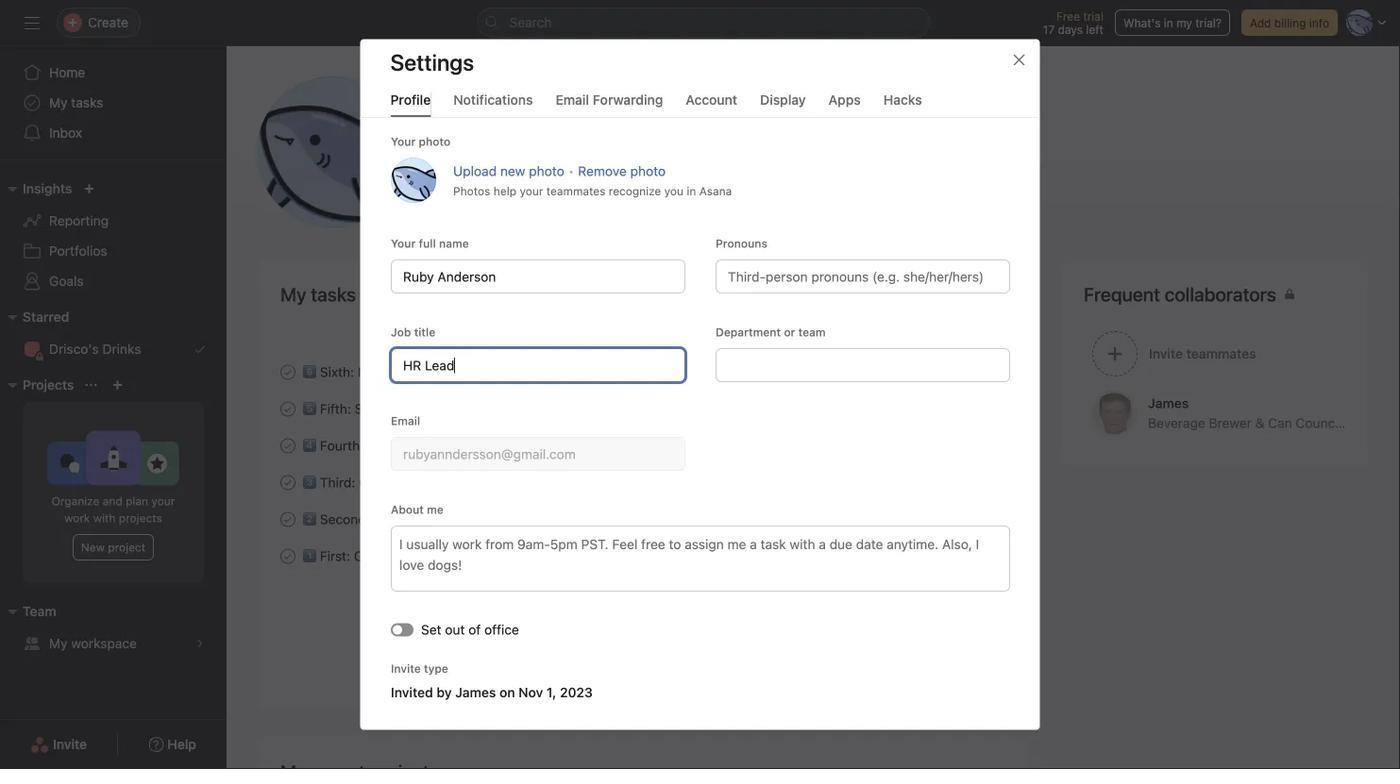 Task type: vqa. For each thing, say whether or not it's contained in the screenshot.
On track
no



Task type: describe. For each thing, give the bounding box(es) containing it.
1 vertical spatial asana
[[533, 401, 571, 417]]

upload new photo button
[[453, 163, 564, 178]]

home
[[49, 65, 85, 80]]

james inside "invite type invited by james on nov 1, 2023"
[[455, 685, 496, 700]]

drisco's
[[49, 341, 99, 357]]

team button
[[0, 601, 56, 623]]

new
[[500, 163, 525, 178]]

search button
[[477, 8, 931, 38]]

hacks
[[884, 92, 922, 108]]

edit profile button
[[442, 179, 532, 213]]

starred element
[[0, 300, 227, 368]]

add team or dept.
[[543, 146, 656, 162]]

drisco's drinks link
[[11, 334, 215, 364]]

goals
[[49, 273, 84, 289]]

time
[[388, 401, 414, 417]]

incoming
[[456, 438, 512, 453]]

completed checkbox for 2️⃣
[[277, 508, 299, 531]]

fifth:
[[320, 401, 351, 417]]

0 vertical spatial by
[[418, 401, 433, 417]]

teams element
[[0, 595, 227, 663]]

account
[[686, 92, 738, 108]]

organize
[[52, 495, 99, 508]]

1 horizontal spatial work
[[394, 364, 423, 380]]

0 horizontal spatial photo
[[418, 134, 450, 148]]

account button
[[686, 92, 738, 117]]

save
[[355, 401, 384, 417]]

with inside organize and plan your work with projects
[[93, 512, 116, 525]]

about me
[[390, 503, 443, 516]]

for
[[537, 512, 554, 527]]

1 horizontal spatial or
[[784, 325, 795, 338]]

edit profile
[[454, 188, 520, 203]]

2️⃣ second: find the layout that's right for you
[[303, 512, 579, 527]]

upload new photo • remove photo photos help your teammates recognize you in asana
[[453, 163, 732, 197]]

starred button
[[0, 306, 69, 329]]

photos
[[453, 184, 490, 197]]

1 tuesday button from the top
[[962, 366, 1007, 379]]

on inside "invite type invited by james on nov 1, 2023"
[[499, 685, 515, 700]]

fourth:
[[320, 438, 364, 453]]

completed image for 5️⃣
[[277, 398, 299, 421]]

my tasks
[[280, 283, 356, 305]]

1,
[[546, 685, 556, 700]]

email forwarding
[[556, 92, 663, 108]]

ra button
[[257, 76, 408, 228]]

projects
[[23, 377, 74, 393]]

in inside button
[[1164, 16, 1173, 29]]

asana inside upload new photo • remove photo photos help your teammates recognize you in asana
[[699, 184, 732, 197]]

portfolios
[[49, 243, 107, 259]]

projects button
[[0, 374, 74, 397]]

close image
[[1012, 52, 1027, 67]]

ruby anderson
[[442, 92, 641, 128]]

your for your photo
[[390, 236, 415, 250]]

using
[[426, 548, 459, 564]]

invite for invite
[[53, 737, 87, 753]]

2 vertical spatial in
[[519, 401, 530, 417]]

add for add team or dept.
[[543, 146, 568, 162]]

collaborating
[[436, 401, 516, 417]]

nov
[[518, 685, 543, 700]]

tuesday for tasks
[[962, 550, 1007, 563]]

free
[[1057, 9, 1080, 23]]

Third-person pronouns (e.g. she/her/hers) text field
[[715, 259, 1010, 293]]

0 horizontal spatial you
[[557, 512, 579, 527]]

trial?
[[1196, 16, 1222, 29]]

your for settings
[[390, 134, 415, 148]]

name
[[439, 236, 469, 250]]

tuesday for right
[[962, 513, 1007, 526]]

invite for invite type invited by james on nov 1, 2023
[[390, 662, 420, 675]]

councilor
[[1296, 415, 1354, 431]]

billing
[[1275, 16, 1306, 29]]

0 vertical spatial on
[[398, 438, 413, 453]]

your inside organize and plan your work with projects
[[151, 495, 175, 508]]

department or team
[[715, 325, 825, 338]]

hide sidebar image
[[25, 15, 40, 30]]

hacks button
[[884, 92, 922, 117]]

completed checkbox for 1️⃣
[[277, 545, 299, 568]]

forwarding
[[593, 92, 663, 108]]

my workspace
[[49, 636, 137, 652]]

settings
[[390, 49, 474, 75]]

beverage
[[1148, 415, 1206, 431]]

out
[[445, 622, 464, 637]]

office
[[484, 622, 519, 637]]

new project
[[81, 541, 146, 554]]

get for third:
[[359, 475, 381, 490]]

my tasks link
[[11, 88, 215, 118]]

6️⃣
[[303, 364, 316, 380]]

tuesday button for tasks
[[962, 550, 1007, 563]]

make
[[358, 364, 390, 380]]

invited
[[390, 685, 433, 700]]

1 horizontal spatial photo
[[529, 163, 564, 178]]

17
[[1043, 23, 1055, 36]]

1 horizontal spatial of
[[468, 622, 480, 637]]

dept.
[[623, 146, 656, 162]]

completed image for 1️⃣
[[277, 545, 299, 568]]

my
[[1177, 16, 1192, 29]]

work inside organize and plan your work with projects
[[64, 512, 90, 525]]

1️⃣ first: get started using my tasks
[[303, 548, 517, 564]]

starred
[[23, 309, 69, 325]]

brewer
[[1209, 415, 1252, 431]]

profile
[[390, 92, 431, 108]]

1 vertical spatial my
[[463, 548, 481, 564]]

pronouns
[[715, 236, 767, 250]]

started
[[379, 548, 423, 564]]

the
[[403, 512, 423, 527]]

free trial 17 days left
[[1043, 9, 1104, 36]]

email for email
[[390, 414, 420, 427]]

completed checkbox for 6️⃣
[[277, 361, 299, 384]]

insights
[[23, 181, 72, 196]]

completed image for 6️⃣
[[277, 361, 299, 384]]



Task type: locate. For each thing, give the bounding box(es) containing it.
by right time
[[418, 401, 433, 417]]

photo down dept.
[[630, 163, 665, 178]]

on left top
[[398, 438, 413, 453]]

work right make
[[394, 364, 423, 380]]

4️⃣ fourth: stay on top of incoming work
[[303, 438, 545, 453]]

tasks inside button
[[970, 288, 998, 301]]

completed image left 5️⃣
[[277, 398, 299, 421]]

edit
[[454, 188, 478, 203]]

2 horizontal spatial photo
[[630, 163, 665, 178]]

email inside button
[[556, 92, 589, 108]]

add left billing in the right top of the page
[[1250, 16, 1271, 29]]

1 horizontal spatial by
[[436, 685, 451, 700]]

add billing info button
[[1242, 9, 1338, 36]]

james left nov
[[455, 685, 496, 700]]

3 tuesday button from the top
[[962, 550, 1007, 563]]

drinks
[[102, 341, 141, 357]]

completed image left 4️⃣
[[277, 435, 299, 457]]

work up sections
[[515, 438, 545, 453]]

completed checkbox left 3️⃣
[[277, 472, 299, 494]]

add inside add billing info button
[[1250, 16, 1271, 29]]

Completed checkbox
[[277, 398, 299, 421], [277, 508, 299, 531], [277, 545, 299, 568]]

0 vertical spatial tuesday
[[962, 366, 1007, 379]]

get right the third:
[[359, 475, 381, 490]]

set out of office switch
[[390, 623, 413, 636]]

1 vertical spatial email
[[390, 414, 420, 427]]

1 completed checkbox from the top
[[277, 361, 299, 384]]

1 vertical spatial get
[[354, 548, 376, 564]]

0 vertical spatial james
[[1148, 396, 1189, 411]]

2 completed image from the top
[[277, 508, 299, 531]]

1️⃣
[[303, 548, 316, 564]]

james inside james beverage brewer & can councilor
[[1148, 396, 1189, 411]]

1 horizontal spatial team
[[798, 325, 825, 338]]

you right the recognize
[[664, 184, 683, 197]]

your left full
[[390, 236, 415, 250]]

in right the recognize
[[686, 184, 696, 197]]

0 horizontal spatial asana
[[533, 401, 571, 417]]

email up 4️⃣ fourth: stay on top of incoming work
[[390, 414, 420, 427]]

inbox link
[[11, 118, 215, 148]]

1 vertical spatial james
[[455, 685, 496, 700]]

completed checkbox left 4️⃣
[[277, 435, 299, 457]]

you inside upload new photo • remove photo photos help your teammates recognize you in asana
[[664, 184, 683, 197]]

add up •
[[543, 146, 568, 162]]

or up the remove photo button
[[607, 146, 620, 162]]

1 horizontal spatial with
[[448, 475, 474, 490]]

by inside "invite type invited by james on nov 1, 2023"
[[436, 685, 451, 700]]

1 your from the top
[[390, 134, 415, 148]]

insights element
[[0, 172, 227, 300]]

title
[[414, 325, 435, 338]]

1 tuesday from the top
[[962, 366, 1007, 379]]

my for my tasks
[[49, 95, 68, 110]]

remove
[[578, 163, 626, 178]]

team up 'remove'
[[572, 146, 603, 162]]

1 vertical spatial you
[[557, 512, 579, 527]]

left
[[1086, 23, 1104, 36]]

completed image left 6️⃣
[[277, 361, 299, 384]]

james beverage brewer & can councilor
[[1148, 396, 1354, 431]]

None text field
[[390, 437, 685, 471]]

0 horizontal spatial james
[[455, 685, 496, 700]]

reporting link
[[11, 206, 215, 236]]

my
[[49, 95, 68, 110], [463, 548, 481, 564], [49, 636, 68, 652]]

2 vertical spatial tuesday
[[962, 550, 1007, 563]]

1 horizontal spatial asana
[[699, 184, 732, 197]]

completed image left 1️⃣
[[277, 545, 299, 568]]

0 vertical spatial email
[[556, 92, 589, 108]]

1 vertical spatial team
[[798, 325, 825, 338]]

1 vertical spatial with
[[93, 512, 116, 525]]

1 vertical spatial your
[[151, 495, 175, 508]]

invite inside button
[[53, 737, 87, 753]]

your right "plan"
[[151, 495, 175, 508]]

add billing info
[[1250, 16, 1329, 29]]

1 vertical spatial your
[[390, 236, 415, 250]]

invite type invited by james on nov 1, 2023
[[390, 662, 592, 700]]

1 vertical spatial completed image
[[277, 508, 299, 531]]

my down team
[[49, 636, 68, 652]]

0 horizontal spatial invite
[[53, 737, 87, 753]]

1 completed image from the top
[[277, 435, 299, 457]]

3 completed checkbox from the top
[[277, 545, 299, 568]]

1 horizontal spatial invite
[[390, 662, 420, 675]]

of right the out
[[468, 622, 480, 637]]

0 horizontal spatial tasks
[[71, 95, 103, 110]]

completed image for 3️⃣
[[277, 472, 299, 494]]

plan
[[126, 495, 148, 508]]

full
[[418, 236, 436, 250]]

•
[[568, 163, 574, 178]]

1 vertical spatial completed checkbox
[[277, 508, 299, 531]]

2 completed checkbox from the top
[[277, 508, 299, 531]]

0 vertical spatial in
[[1164, 16, 1173, 29]]

profile
[[481, 188, 520, 203]]

1 vertical spatial tuesday button
[[962, 513, 1007, 526]]

profile button
[[390, 92, 431, 117]]

0 vertical spatial you
[[664, 184, 683, 197]]

team right department
[[798, 325, 825, 338]]

0 horizontal spatial your
[[151, 495, 175, 508]]

photo left •
[[529, 163, 564, 178]]

trial
[[1083, 9, 1104, 23]]

recognize
[[608, 184, 661, 197]]

on left nov
[[499, 685, 515, 700]]

1 vertical spatial of
[[468, 622, 480, 637]]

your photo
[[390, 134, 450, 148]]

projects element
[[0, 368, 227, 595]]

0 horizontal spatial with
[[93, 512, 116, 525]]

photo
[[418, 134, 450, 148], [529, 163, 564, 178], [630, 163, 665, 178]]

third:
[[320, 475, 355, 490]]

0 horizontal spatial work
[[64, 512, 90, 525]]

and
[[103, 495, 122, 508]]

0 vertical spatial completed checkbox
[[277, 361, 299, 384]]

1 horizontal spatial tasks
[[485, 548, 517, 564]]

completed image
[[277, 361, 299, 384], [277, 398, 299, 421], [277, 472, 299, 494], [277, 545, 299, 568]]

your right help
[[519, 184, 543, 197]]

1 vertical spatial work
[[515, 438, 545, 453]]

0 horizontal spatial in
[[519, 401, 530, 417]]

0 vertical spatial invite
[[390, 662, 420, 675]]

what's in my trial? button
[[1115, 9, 1230, 36]]

1 vertical spatial tasks
[[970, 288, 998, 301]]

2 your from the top
[[390, 236, 415, 250]]

add
[[1250, 16, 1271, 29], [543, 146, 568, 162]]

0 horizontal spatial or
[[607, 146, 620, 162]]

in inside upload new photo • remove photo photos help your teammates recognize you in asana
[[686, 184, 696, 197]]

my inside global element
[[49, 95, 68, 110]]

job title
[[390, 325, 435, 338]]

1 horizontal spatial in
[[686, 184, 696, 197]]

3 completed image from the top
[[277, 472, 299, 494]]

my right using
[[463, 548, 481, 564]]

completed checkbox left 5️⃣
[[277, 398, 299, 421]]

0 vertical spatial get
[[359, 475, 381, 490]]

4️⃣
[[303, 438, 316, 453]]

0 vertical spatial your
[[519, 184, 543, 197]]

you right for
[[557, 512, 579, 527]]

search list box
[[477, 8, 931, 38]]

1 vertical spatial in
[[686, 184, 696, 197]]

email left the forwarding
[[556, 92, 589, 108]]

2 tuesday button from the top
[[962, 513, 1007, 526]]

0 vertical spatial your
[[390, 134, 415, 148]]

1 completed image from the top
[[277, 361, 299, 384]]

2 vertical spatial tasks
[[485, 548, 517, 564]]

1 horizontal spatial email
[[556, 92, 589, 108]]

1 vertical spatial or
[[784, 325, 795, 338]]

my tasks
[[49, 95, 103, 110]]

0 vertical spatial completed image
[[277, 435, 299, 457]]

help
[[493, 184, 516, 197]]

completed image left 3️⃣
[[277, 472, 299, 494]]

what's
[[1124, 16, 1161, 29]]

1 completed checkbox from the top
[[277, 398, 299, 421]]

0 vertical spatial work
[[394, 364, 423, 380]]

1 vertical spatial on
[[499, 685, 515, 700]]

second:
[[320, 512, 370, 527]]

add inside add team or dept. button
[[543, 146, 568, 162]]

1 vertical spatial by
[[436, 685, 451, 700]]

0 vertical spatial add
[[1250, 16, 1271, 29]]

5️⃣ fifth: save time by collaborating in asana
[[303, 401, 571, 417]]

info
[[1310, 16, 1329, 29]]

get for first:
[[354, 548, 376, 564]]

2 vertical spatial tuesday button
[[962, 550, 1007, 563]]

your inside upload new photo • remove photo photos help your teammates recognize you in asana
[[519, 184, 543, 197]]

2 vertical spatial completed checkbox
[[277, 472, 299, 494]]

upload
[[453, 163, 496, 178]]

0 horizontal spatial add
[[543, 146, 568, 162]]

tasks down that's on the bottom of the page
[[485, 548, 517, 564]]

organize and plan your work with projects
[[52, 495, 175, 525]]

set out of office
[[421, 622, 519, 637]]

with
[[448, 475, 474, 490], [93, 512, 116, 525]]

view all tasks
[[926, 288, 998, 301]]

0 horizontal spatial on
[[398, 438, 413, 453]]

0 vertical spatial completed checkbox
[[277, 398, 299, 421]]

0 horizontal spatial email
[[390, 414, 420, 427]]

of
[[440, 438, 453, 453], [468, 622, 480, 637]]

2 vertical spatial completed checkbox
[[277, 545, 299, 568]]

completed checkbox left 2️⃣
[[277, 508, 299, 531]]

0 vertical spatial tasks
[[71, 95, 103, 110]]

frequent collaborators
[[1084, 283, 1276, 305]]

job
[[390, 325, 411, 338]]

with up "layout"
[[448, 475, 474, 490]]

0 vertical spatial my
[[49, 95, 68, 110]]

0 horizontal spatial of
[[440, 438, 453, 453]]

right
[[505, 512, 533, 527]]

photo down profile button
[[418, 134, 450, 148]]

type
[[423, 662, 448, 675]]

display
[[760, 92, 806, 108]]

notifications button
[[453, 92, 533, 117]]

2 tuesday from the top
[[962, 513, 1007, 526]]

invite inside "invite type invited by james on nov 1, 2023"
[[390, 662, 420, 675]]

your down profile button
[[390, 134, 415, 148]]

1 vertical spatial tuesday
[[962, 513, 1007, 526]]

1 horizontal spatial add
[[1250, 16, 1271, 29]]

in left my
[[1164, 16, 1173, 29]]

completed image
[[277, 435, 299, 457], [277, 508, 299, 531]]

team inside button
[[572, 146, 603, 162]]

or right department
[[784, 325, 795, 338]]

completed checkbox for 5️⃣
[[277, 398, 299, 421]]

department
[[715, 325, 780, 338]]

0 vertical spatial of
[[440, 438, 453, 453]]

my inside teams element
[[49, 636, 68, 652]]

me
[[426, 503, 443, 516]]

asana right collaborating
[[533, 401, 571, 417]]

inbox
[[49, 125, 82, 141]]

2 vertical spatial my
[[49, 636, 68, 652]]

0 vertical spatial asana
[[699, 184, 732, 197]]

asana
[[699, 184, 732, 197], [533, 401, 571, 417]]

1 vertical spatial add
[[543, 146, 568, 162]]

new
[[81, 541, 105, 554]]

by
[[418, 401, 433, 417], [436, 685, 451, 700]]

your
[[519, 184, 543, 197], [151, 495, 175, 508]]

0 horizontal spatial team
[[572, 146, 603, 162]]

or inside button
[[607, 146, 620, 162]]

2 horizontal spatial work
[[515, 438, 545, 453]]

4 completed image from the top
[[277, 545, 299, 568]]

1 horizontal spatial your
[[519, 184, 543, 197]]

workspace
[[71, 636, 137, 652]]

completed checkbox for 4️⃣
[[277, 435, 299, 457]]

teammates
[[546, 184, 605, 197]]

email for email forwarding
[[556, 92, 589, 108]]

6️⃣ sixth: make work manageable
[[303, 364, 501, 380]]

2 horizontal spatial in
[[1164, 16, 1173, 29]]

your
[[390, 134, 415, 148], [390, 236, 415, 250]]

you
[[664, 184, 683, 197], [557, 512, 579, 527]]

sections
[[477, 475, 529, 490]]

in right collaborating
[[519, 401, 530, 417]]

invite button
[[18, 728, 99, 762]]

completed checkbox left 1️⃣
[[277, 545, 299, 568]]

Completed checkbox
[[277, 361, 299, 384], [277, 435, 299, 457], [277, 472, 299, 494]]

get right first:
[[354, 548, 376, 564]]

my up inbox
[[49, 95, 68, 110]]

completed image for 4️⃣
[[277, 435, 299, 457]]

on
[[398, 438, 413, 453], [499, 685, 515, 700]]

I usually work from 9am-5pm PST. Feel free to assign me a task with a due date anytime. Also, I love dogs! text field
[[390, 525, 1010, 591]]

team
[[23, 604, 56, 619]]

my for my workspace
[[49, 636, 68, 652]]

goals link
[[11, 266, 215, 296]]

reporting
[[49, 213, 109, 229]]

None text field
[[390, 259, 685, 293], [390, 348, 685, 382], [715, 348, 1010, 382], [390, 259, 685, 293], [390, 348, 685, 382], [715, 348, 1010, 382]]

0 vertical spatial or
[[607, 146, 620, 162]]

completed checkbox for 3️⃣
[[277, 472, 299, 494]]

2 horizontal spatial tasks
[[970, 288, 998, 301]]

1 vertical spatial invite
[[53, 737, 87, 753]]

tasks down home
[[71, 95, 103, 110]]

work down organize
[[64, 512, 90, 525]]

2 vertical spatial work
[[64, 512, 90, 525]]

&
[[1256, 415, 1265, 431]]

tasks
[[71, 95, 103, 110], [970, 288, 998, 301], [485, 548, 517, 564]]

3 tuesday from the top
[[962, 550, 1007, 563]]

tuesday button for right
[[962, 513, 1007, 526]]

of right top
[[440, 438, 453, 453]]

james up beverage
[[1148, 396, 1189, 411]]

0 vertical spatial with
[[448, 475, 474, 490]]

0 horizontal spatial by
[[418, 401, 433, 417]]

1 horizontal spatial on
[[499, 685, 515, 700]]

manageable
[[427, 364, 501, 380]]

upload new photo image
[[390, 157, 436, 202]]

invite
[[390, 662, 420, 675], [53, 737, 87, 753]]

0 vertical spatial team
[[572, 146, 603, 162]]

projects
[[119, 512, 162, 525]]

3 completed checkbox from the top
[[277, 472, 299, 494]]

apps
[[829, 92, 861, 108]]

1 horizontal spatial james
[[1148, 396, 1189, 411]]

notifications
[[453, 92, 533, 108]]

display button
[[760, 92, 806, 117]]

1 horizontal spatial you
[[664, 184, 683, 197]]

2 completed checkbox from the top
[[277, 435, 299, 457]]

by down type in the bottom left of the page
[[436, 685, 451, 700]]

with down 'and'
[[93, 512, 116, 525]]

add for add billing info
[[1250, 16, 1271, 29]]

completed image left 2️⃣
[[277, 508, 299, 531]]

tasks right all
[[970, 288, 998, 301]]

0 vertical spatial tuesday button
[[962, 366, 1007, 379]]

2️⃣
[[303, 512, 316, 527]]

2 completed image from the top
[[277, 398, 299, 421]]

or
[[607, 146, 620, 162], [784, 325, 795, 338]]

completed checkbox left 6️⃣
[[277, 361, 299, 384]]

all
[[955, 288, 967, 301]]

asana up pronouns
[[699, 184, 732, 197]]

tasks inside global element
[[71, 95, 103, 110]]

global element
[[0, 46, 227, 160]]

top
[[416, 438, 437, 453]]

1 vertical spatial completed checkbox
[[277, 435, 299, 457]]

completed image for 2️⃣
[[277, 508, 299, 531]]



